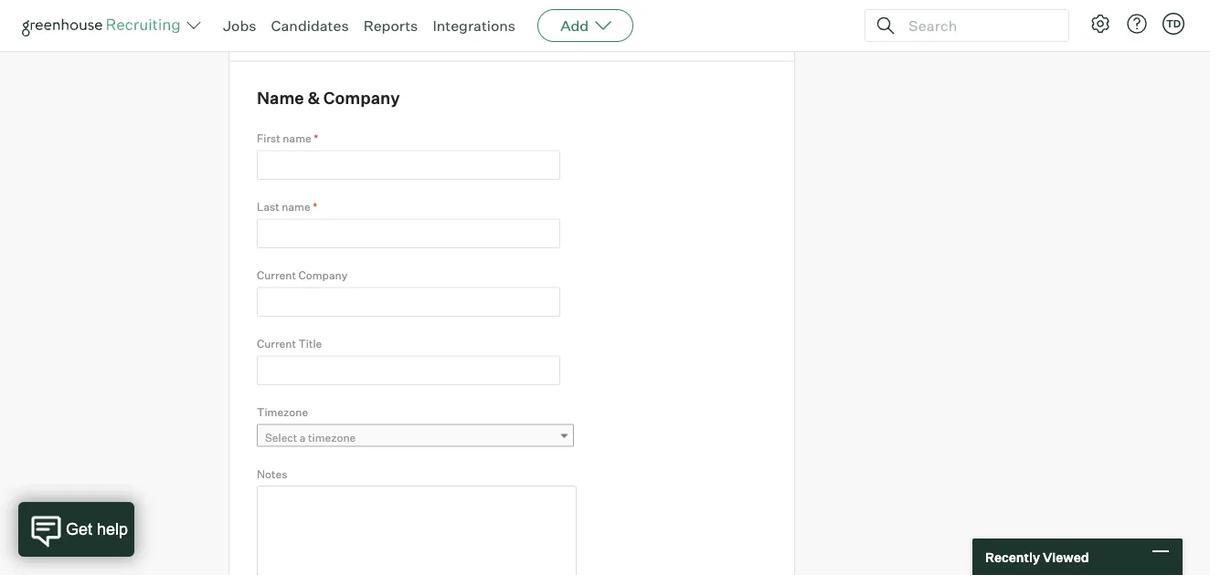 Task type: locate. For each thing, give the bounding box(es) containing it.
1 vertical spatial name
[[282, 200, 310, 214]]

company up title
[[298, 269, 348, 282]]

jobs
[[223, 16, 256, 35]]

--
[[265, 8, 275, 22]]

0 vertical spatial *
[[314, 132, 318, 145]]

1 vertical spatial current
[[257, 337, 296, 351]]

2 current from the top
[[257, 337, 296, 351]]

* right last
[[313, 200, 317, 214]]

current
[[257, 269, 296, 282], [257, 337, 296, 351]]

-
[[265, 8, 270, 22], [270, 8, 275, 22]]

recently viewed
[[985, 550, 1089, 566]]

company right &
[[323, 88, 400, 108]]

None text field
[[257, 151, 560, 180], [257, 219, 560, 249], [257, 151, 560, 180], [257, 219, 560, 249]]

reports link
[[363, 16, 418, 35]]

first
[[257, 132, 280, 145]]

current left title
[[257, 337, 296, 351]]

a
[[300, 431, 306, 445]]

name for first
[[283, 132, 311, 145]]

name right first
[[283, 132, 311, 145]]

current for current title
[[257, 337, 296, 351]]

name
[[257, 88, 304, 108]]

* down &
[[314, 132, 318, 145]]

select a timezone
[[265, 431, 356, 445]]

td button
[[1159, 9, 1188, 38]]

title
[[298, 337, 322, 351]]

name
[[283, 132, 311, 145], [282, 200, 310, 214]]

jobs link
[[223, 16, 256, 35]]

0 vertical spatial name
[[283, 132, 311, 145]]

*
[[314, 132, 318, 145], [313, 200, 317, 214]]

timezone
[[308, 431, 356, 445]]

0 vertical spatial current
[[257, 269, 296, 282]]

1 current from the top
[[257, 269, 296, 282]]

1 vertical spatial *
[[313, 200, 317, 214]]

reports
[[363, 16, 418, 35]]

None text field
[[257, 287, 560, 317], [257, 356, 560, 386], [257, 287, 560, 317], [257, 356, 560, 386]]

&
[[307, 88, 320, 108]]

company
[[323, 88, 400, 108], [298, 269, 348, 282]]

first name *
[[257, 132, 318, 145]]

last
[[257, 200, 279, 214]]

name right last
[[282, 200, 310, 214]]

td button
[[1163, 13, 1185, 35]]

current down last
[[257, 269, 296, 282]]

last name *
[[257, 200, 317, 214]]

recently
[[985, 550, 1040, 566]]

candidates link
[[271, 16, 349, 35]]

greenhouse recruiting image
[[22, 15, 186, 37]]

1 vertical spatial company
[[298, 269, 348, 282]]

Notes text field
[[257, 486, 577, 576]]

notes
[[257, 467, 287, 481]]



Task type: describe. For each thing, give the bounding box(es) containing it.
0 vertical spatial company
[[323, 88, 400, 108]]

select a timezone link
[[257, 424, 574, 451]]

name for last
[[282, 200, 310, 214]]

current company
[[257, 269, 348, 282]]

current for current company
[[257, 269, 296, 282]]

Search text field
[[904, 12, 1052, 39]]

integrations link
[[433, 16, 516, 35]]

timezone
[[257, 406, 308, 419]]

candidates
[[271, 16, 349, 35]]

* for first name *
[[314, 132, 318, 145]]

viewed
[[1043, 550, 1089, 566]]

integrations
[[433, 16, 516, 35]]

configure image
[[1089, 13, 1111, 35]]

add
[[560, 16, 589, 35]]

* for last name *
[[313, 200, 317, 214]]

current title
[[257, 337, 322, 351]]

td
[[1166, 17, 1181, 30]]

1 - from the left
[[265, 8, 270, 22]]

2 - from the left
[[270, 8, 275, 22]]

-- link
[[257, 2, 504, 28]]

add button
[[538, 9, 634, 42]]

select
[[265, 431, 297, 445]]

name & company
[[257, 88, 400, 108]]



Task type: vqa. For each thing, say whether or not it's contained in the screenshot.
Burton to the bottom
no



